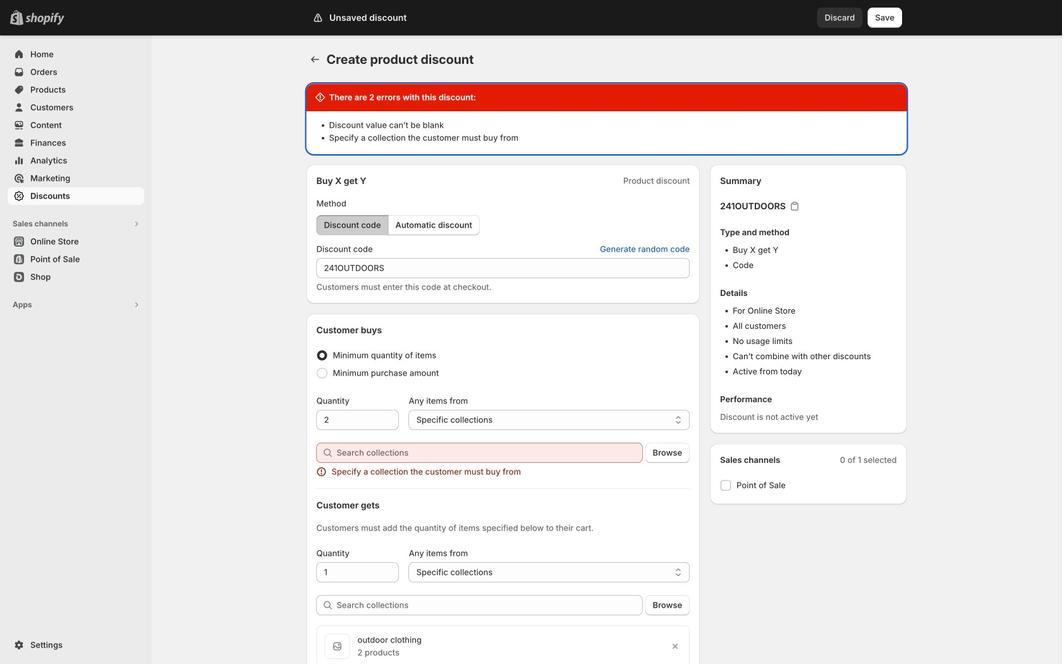 Task type: vqa. For each thing, say whether or not it's contained in the screenshot.
Your Store Doesn'T Have Any Products Yet.
no



Task type: describe. For each thing, give the bounding box(es) containing it.
1 search collections text field from the top
[[337, 443, 643, 463]]



Task type: locate. For each thing, give the bounding box(es) containing it.
shopify image
[[25, 12, 65, 25]]

0 vertical spatial search collections text field
[[337, 443, 643, 463]]

1 vertical spatial search collections text field
[[337, 595, 643, 616]]

None text field
[[317, 258, 690, 278], [317, 562, 399, 583], [317, 258, 690, 278], [317, 562, 399, 583]]

Search collections text field
[[337, 443, 643, 463], [337, 595, 643, 616]]

None text field
[[317, 410, 399, 430]]

2 search collections text field from the top
[[337, 595, 643, 616]]



